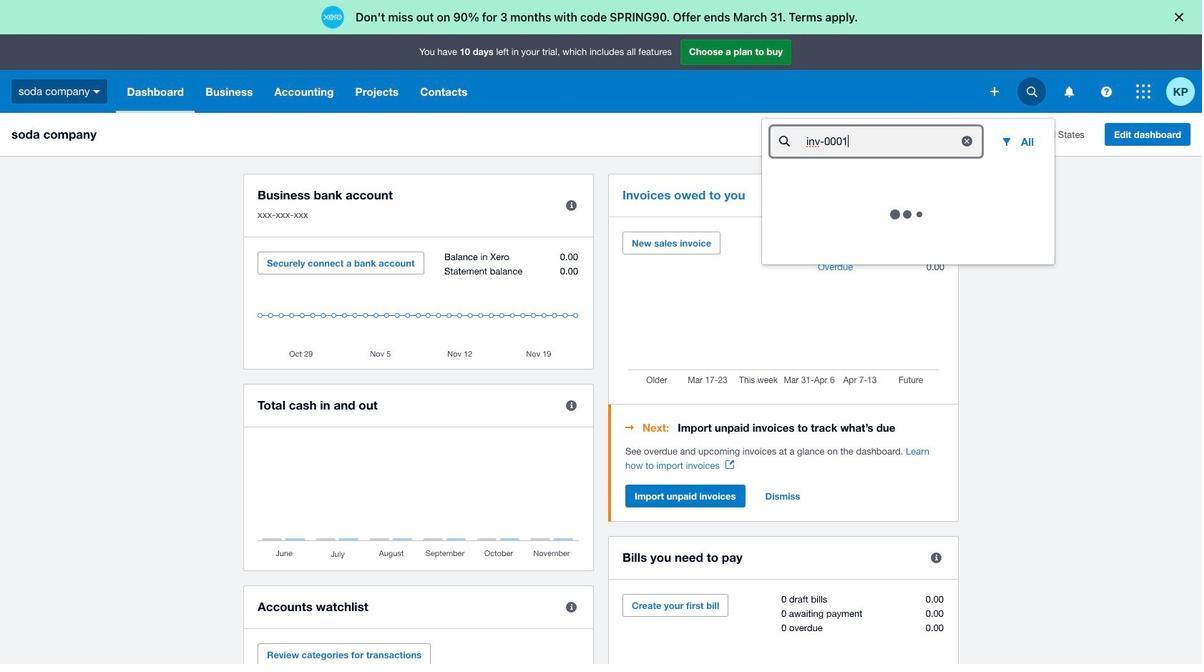 Task type: vqa. For each thing, say whether or not it's contained in the screenshot.
status
no



Task type: describe. For each thing, give the bounding box(es) containing it.
empty state widget for the total cash in and out feature, displaying a column graph summarising bank transaction data as total money in versus total money out across all connected bank accounts, enabling a visual comparison of the two amounts. image
[[258, 442, 580, 560]]

select filter image
[[996, 130, 1018, 153]]

loading progress bar
[[763, 165, 1054, 265]]

empty state of the bills widget with a 'create your first bill' button and an unpopulated column graph. image
[[623, 595, 945, 665]]

opens in a new tab image
[[726, 461, 734, 470]]



Task type: locate. For each thing, give the bounding box(es) containing it.
Search contacts and transactions search field
[[805, 128, 948, 155]]

0 horizontal spatial svg image
[[93, 90, 101, 94]]

svg image
[[1027, 86, 1037, 97], [1065, 86, 1074, 97], [1101, 86, 1112, 97], [991, 87, 999, 96]]

banner
[[0, 34, 1202, 265]]

group
[[762, 119, 1055, 265]]

dialog
[[0, 0, 1202, 34]]

heading
[[626, 419, 945, 437]]

svg image
[[1137, 84, 1151, 99], [93, 90, 101, 94]]

1 horizontal spatial svg image
[[1137, 84, 1151, 99]]

None search field
[[771, 127, 982, 157]]

panel body document
[[626, 445, 945, 474], [626, 445, 945, 474]]

empty state bank feed widget with a tooltip explaining the feature. includes a 'securely connect a bank account' button and a data-less flat line graph marking four weekly dates, indicating future account balance tracking. image
[[258, 252, 580, 359]]



